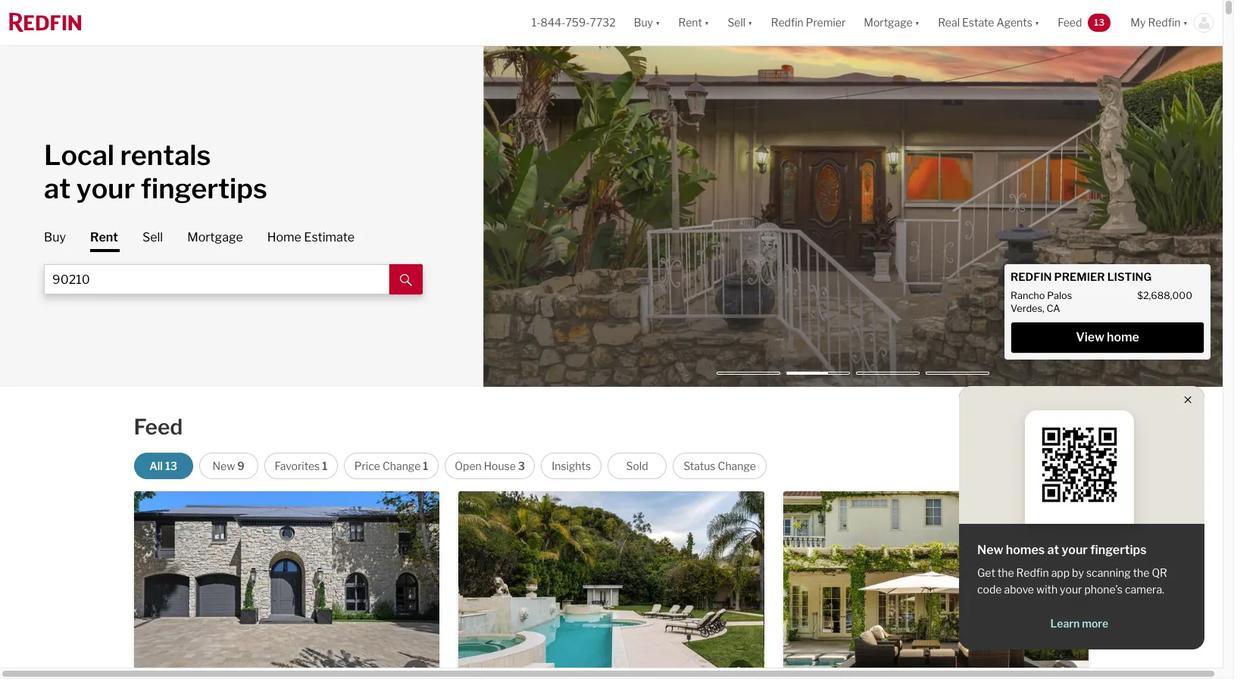 Task type: describe. For each thing, give the bounding box(es) containing it.
option group containing all
[[134, 453, 767, 480]]

redfin premier listing
[[1011, 271, 1152, 284]]

3 photo of 917 loma vista dr, beverly hills, ca 90210 image from the left
[[764, 492, 1070, 680]]

rent ▾ button
[[669, 0, 719, 45]]

redfin premier
[[771, 16, 846, 29]]

buy ▾
[[634, 16, 660, 29]]

homes
[[1006, 543, 1045, 558]]

sell ▾
[[728, 16, 753, 29]]

status change
[[684, 460, 756, 473]]

learn more
[[1051, 618, 1109, 630]]

sell for sell
[[142, 230, 163, 245]]

price change 1
[[354, 460, 428, 473]]

submit search image
[[400, 274, 412, 286]]

redfin
[[1011, 271, 1052, 284]]

by
[[1072, 567, 1084, 580]]

sell for sell ▾
[[728, 16, 746, 29]]

all 13
[[149, 460, 177, 473]]

▾ for rent ▾
[[705, 16, 710, 29]]

local rentals at your fingertips
[[44, 139, 267, 205]]

7732
[[590, 16, 616, 29]]

9
[[237, 460, 245, 473]]

redfin inside get the redfin app by scanning the qr code above with your phone's camera.
[[1017, 567, 1049, 580]]

more
[[1082, 618, 1109, 630]]

get
[[978, 567, 996, 580]]

2 horizontal spatial redfin
[[1148, 16, 1181, 29]]

palos
[[1047, 290, 1073, 301]]

Open House radio
[[445, 453, 535, 480]]

new for new 9
[[213, 460, 235, 473]]

3 photo of 626 foothill rd, beverly hills, ca 90210 image from the left
[[440, 492, 745, 680]]

real estate agents ▾ button
[[929, 0, 1049, 45]]

rent for rent
[[90, 230, 118, 245]]

real estate agents ▾
[[938, 16, 1040, 29]]

estate
[[962, 16, 995, 29]]

2 photo of 626 foothill rd, beverly hills, ca 90210 image from the left
[[134, 492, 440, 680]]

Sold radio
[[608, 453, 667, 480]]

0 horizontal spatial feed
[[134, 415, 183, 440]]

home
[[1107, 330, 1139, 345]]

phone's
[[1085, 583, 1123, 596]]

favorites 1
[[275, 460, 327, 473]]

sell link
[[142, 230, 163, 246]]

Favorites radio
[[264, 453, 338, 480]]

1 photo of 626 foothill rd, beverly hills, ca 90210 image from the left
[[0, 492, 134, 680]]

1-844-759-7732 link
[[532, 16, 616, 29]]

home estimate link
[[267, 230, 355, 246]]

with
[[1037, 583, 1058, 596]]

▾ inside dropdown button
[[1035, 16, 1040, 29]]

redfin inside redfin premier button
[[771, 16, 804, 29]]

rent link
[[90, 230, 118, 252]]

redfin premier button
[[762, 0, 855, 45]]

buy link
[[44, 230, 66, 246]]

premier
[[806, 16, 846, 29]]

my redfin ▾
[[1131, 16, 1188, 29]]

change for status
[[718, 460, 756, 473]]

buy for buy ▾
[[634, 16, 653, 29]]

rent ▾ button
[[679, 0, 710, 45]]

mortgage for mortgage ▾
[[864, 16, 913, 29]]

estimate
[[304, 230, 355, 245]]

rent for rent ▾
[[679, 16, 702, 29]]

sold
[[626, 460, 648, 473]]

fingertips for local rentals at your fingertips
[[141, 172, 267, 205]]

view home link
[[1011, 322, 1205, 354]]

open house 3
[[455, 460, 525, 473]]

local
[[44, 139, 114, 172]]

rent ▾
[[679, 16, 710, 29]]

1 photo of 917 loma vista dr, beverly hills, ca 90210 image from the left
[[153, 492, 459, 680]]

sell ▾ button
[[728, 0, 753, 45]]

2 the from the left
[[1133, 567, 1150, 580]]

▾ for mortgage ▾
[[915, 16, 920, 29]]

real estate agents ▾ link
[[938, 0, 1040, 45]]

6 ▾ from the left
[[1183, 16, 1188, 29]]

844-
[[541, 16, 566, 29]]



Task type: vqa. For each thing, say whether or not it's contained in the screenshot.
second Photo of 917 Loma Vista Dr, Beverly Hills, CA 90210 from right
yes



Task type: locate. For each thing, give the bounding box(es) containing it.
fingertips
[[141, 172, 267, 205], [1091, 543, 1147, 558]]

photo of 525 n hillcrest rd, beverly hills, ca 90210 image
[[478, 492, 783, 680], [783, 492, 1089, 680], [1089, 492, 1234, 680]]

1 horizontal spatial buy
[[634, 16, 653, 29]]

sell inside sell ▾ dropdown button
[[728, 16, 746, 29]]

house
[[484, 460, 516, 473]]

New radio
[[199, 453, 258, 480]]

2 ▾ from the left
[[705, 16, 710, 29]]

1 inside favorites option
[[322, 460, 327, 473]]

mortgage left the real
[[864, 16, 913, 29]]

buy ▾ button
[[625, 0, 669, 45]]

learn
[[1051, 618, 1080, 630]]

3 photo of 525 n hillcrest rd, beverly hills, ca 90210 image from the left
[[1089, 492, 1234, 680]]

0 horizontal spatial 13
[[165, 460, 177, 473]]

0 horizontal spatial 1
[[322, 460, 327, 473]]

feed right agents
[[1058, 16, 1082, 29]]

0 horizontal spatial fingertips
[[141, 172, 267, 205]]

sell right rent ▾
[[728, 16, 746, 29]]

verdes,
[[1011, 303, 1045, 315]]

mortgage link
[[187, 230, 243, 246]]

change inside radio
[[718, 460, 756, 473]]

0 vertical spatial your
[[76, 172, 135, 205]]

1 horizontal spatial rent
[[679, 16, 702, 29]]

sell
[[728, 16, 746, 29], [142, 230, 163, 245]]

1 horizontal spatial mortgage
[[864, 16, 913, 29]]

at
[[44, 172, 71, 205], [1048, 543, 1059, 558]]

code
[[978, 583, 1002, 596]]

your inside "local rentals at your fingertips"
[[76, 172, 135, 205]]

option group
[[134, 453, 767, 480]]

13 right the all
[[165, 460, 177, 473]]

buy right '7732'
[[634, 16, 653, 29]]

at inside "local rentals at your fingertips"
[[44, 172, 71, 205]]

0 horizontal spatial rent
[[90, 230, 118, 245]]

1 horizontal spatial new
[[978, 543, 1004, 558]]

2 vertical spatial your
[[1060, 583, 1082, 596]]

price
[[354, 460, 380, 473]]

1 vertical spatial 13
[[165, 460, 177, 473]]

your up by
[[1062, 543, 1088, 558]]

1-
[[532, 16, 541, 29]]

my
[[1131, 16, 1146, 29]]

new
[[213, 460, 235, 473], [978, 543, 1004, 558]]

2 photo of 917 loma vista dr, beverly hills, ca 90210 image from the left
[[459, 492, 764, 680]]

rancho palos verdes, ca
[[1011, 290, 1073, 315]]

new for new homes at your fingertips
[[978, 543, 1004, 558]]

change for price
[[383, 460, 421, 473]]

redfin right my
[[1148, 16, 1181, 29]]

1 horizontal spatial 13
[[1094, 16, 1105, 28]]

photo of 626 foothill rd, beverly hills, ca 90210 image
[[0, 492, 134, 680], [134, 492, 440, 680], [440, 492, 745, 680]]

new up get in the bottom of the page
[[978, 543, 1004, 558]]

▾ for sell ▾
[[748, 16, 753, 29]]

ca
[[1047, 303, 1061, 315]]

new homes at your fingertips
[[978, 543, 1147, 558]]

redfin
[[771, 16, 804, 29], [1148, 16, 1181, 29], [1017, 567, 1049, 580]]

1 photo of 525 n hillcrest rd, beverly hills, ca 90210 image from the left
[[478, 492, 783, 680]]

redfin left 'premier'
[[771, 16, 804, 29]]

2 change from the left
[[718, 460, 756, 473]]

1-844-759-7732
[[532, 16, 616, 29]]

1 1 from the left
[[322, 460, 327, 473]]

rent right buy ▾ at the right top
[[679, 16, 702, 29]]

listing
[[1108, 271, 1152, 284]]

Insights radio
[[541, 453, 602, 480]]

your up rent link
[[76, 172, 135, 205]]

1 horizontal spatial the
[[1133, 567, 1150, 580]]

change right status
[[718, 460, 756, 473]]

2 photo of 525 n hillcrest rd, beverly hills, ca 90210 image from the left
[[783, 492, 1089, 680]]

1 horizontal spatial sell
[[728, 16, 746, 29]]

1 vertical spatial new
[[978, 543, 1004, 558]]

1 inside price change radio
[[423, 460, 428, 473]]

0 vertical spatial rent
[[679, 16, 702, 29]]

scanning
[[1087, 567, 1131, 580]]

rancho
[[1011, 290, 1045, 301]]

0 horizontal spatial the
[[998, 567, 1014, 580]]

favorites
[[275, 460, 320, 473]]

0 horizontal spatial at
[[44, 172, 71, 205]]

app install qr code image
[[1037, 423, 1122, 508]]

▾ right my
[[1183, 16, 1188, 29]]

home estimate
[[267, 230, 355, 245]]

view home
[[1076, 330, 1139, 345]]

the up camera.
[[1133, 567, 1150, 580]]

13
[[1094, 16, 1105, 28], [165, 460, 177, 473]]

rent
[[679, 16, 702, 29], [90, 230, 118, 245]]

fingertips inside "local rentals at your fingertips"
[[141, 172, 267, 205]]

▾ for buy ▾
[[655, 16, 660, 29]]

all
[[149, 460, 163, 473]]

▾ left the real
[[915, 16, 920, 29]]

1
[[322, 460, 327, 473], [423, 460, 428, 473]]

mortgage ▾ button
[[864, 0, 920, 45]]

0 horizontal spatial mortgage
[[187, 230, 243, 245]]

0 vertical spatial at
[[44, 172, 71, 205]]

▾ left sell ▾
[[705, 16, 710, 29]]

0 vertical spatial sell
[[728, 16, 746, 29]]

1 vertical spatial sell
[[142, 230, 163, 245]]

feed
[[1058, 16, 1082, 29], [134, 415, 183, 440]]

0 horizontal spatial change
[[383, 460, 421, 473]]

0 vertical spatial new
[[213, 460, 235, 473]]

1 horizontal spatial at
[[1048, 543, 1059, 558]]

rent left sell 'link'
[[90, 230, 118, 245]]

new inside option
[[213, 460, 235, 473]]

your inside get the redfin app by scanning the qr code above with your phone's camera.
[[1060, 583, 1082, 596]]

1 horizontal spatial change
[[718, 460, 756, 473]]

mortgage
[[864, 16, 913, 29], [187, 230, 243, 245]]

1 vertical spatial your
[[1062, 543, 1088, 558]]

above
[[1004, 583, 1034, 596]]

buy inside buy ▾ dropdown button
[[634, 16, 653, 29]]

0 vertical spatial feed
[[1058, 16, 1082, 29]]

1 change from the left
[[383, 460, 421, 473]]

app
[[1052, 567, 1070, 580]]

your for rentals
[[76, 172, 135, 205]]

1 ▾ from the left
[[655, 16, 660, 29]]

new 9
[[213, 460, 245, 473]]

the right get in the bottom of the page
[[998, 567, 1014, 580]]

fingertips up scanning
[[1091, 543, 1147, 558]]

tab list containing buy
[[44, 230, 445, 295]]

new left 9
[[213, 460, 235, 473]]

change right price
[[383, 460, 421, 473]]

sell right rent link
[[142, 230, 163, 245]]

759-
[[566, 16, 590, 29]]

13 inside all "radio"
[[165, 460, 177, 473]]

insights
[[552, 460, 591, 473]]

13 left my
[[1094, 16, 1105, 28]]

fingertips up mortgage link at the left of page
[[141, 172, 267, 205]]

1 vertical spatial buy
[[44, 230, 66, 245]]

1 vertical spatial rent
[[90, 230, 118, 245]]

fingertips for new homes at your fingertips
[[1091, 543, 1147, 558]]

camera.
[[1125, 583, 1165, 596]]

1 right favorites
[[322, 460, 327, 473]]

feed up the all
[[134, 415, 183, 440]]

at for new
[[1048, 543, 1059, 558]]

1 vertical spatial mortgage
[[187, 230, 243, 245]]

4 ▾ from the left
[[915, 16, 920, 29]]

All radio
[[134, 453, 193, 480]]

1 the from the left
[[998, 567, 1014, 580]]

▾
[[655, 16, 660, 29], [705, 16, 710, 29], [748, 16, 753, 29], [915, 16, 920, 29], [1035, 16, 1040, 29], [1183, 16, 1188, 29]]

1 vertical spatial fingertips
[[1091, 543, 1147, 558]]

0 vertical spatial fingertips
[[141, 172, 267, 205]]

at up the app
[[1048, 543, 1059, 558]]

$2,688,000
[[1138, 290, 1193, 301]]

mortgage inside dropdown button
[[864, 16, 913, 29]]

0 vertical spatial mortgage
[[864, 16, 913, 29]]

mortgage ▾
[[864, 16, 920, 29]]

the
[[998, 567, 1014, 580], [1133, 567, 1150, 580]]

2 1 from the left
[[423, 460, 428, 473]]

buy for buy
[[44, 230, 66, 245]]

1 horizontal spatial feed
[[1058, 16, 1082, 29]]

▾ left rent ▾
[[655, 16, 660, 29]]

mortgage for mortgage
[[187, 230, 243, 245]]

3 ▾ from the left
[[748, 16, 753, 29]]

tab list
[[44, 230, 445, 295]]

1 left open
[[423, 460, 428, 473]]

1 vertical spatial feed
[[134, 415, 183, 440]]

real
[[938, 16, 960, 29]]

City, Address, School, Building, ZIP search field
[[44, 264, 390, 295]]

Status Change radio
[[673, 453, 767, 480]]

0 vertical spatial buy
[[634, 16, 653, 29]]

buy left rent link
[[44, 230, 66, 245]]

at up buy "link"
[[44, 172, 71, 205]]

0 horizontal spatial buy
[[44, 230, 66, 245]]

premier
[[1054, 271, 1105, 284]]

0 horizontal spatial new
[[213, 460, 235, 473]]

open
[[455, 460, 482, 473]]

your for homes
[[1062, 543, 1088, 558]]

1 horizontal spatial redfin
[[1017, 567, 1049, 580]]

your down by
[[1060, 583, 1082, 596]]

rentals
[[120, 139, 211, 172]]

mortgage ▾ button
[[855, 0, 929, 45]]

3
[[518, 460, 525, 473]]

qr
[[1152, 567, 1168, 580]]

rent inside dropdown button
[[679, 16, 702, 29]]

0 horizontal spatial redfin
[[771, 16, 804, 29]]

at for local
[[44, 172, 71, 205]]

5 ▾ from the left
[[1035, 16, 1040, 29]]

change inside radio
[[383, 460, 421, 473]]

Price Change radio
[[344, 453, 439, 480]]

▾ right rent ▾
[[748, 16, 753, 29]]

buy
[[634, 16, 653, 29], [44, 230, 66, 245]]

learn more link
[[978, 617, 1182, 631]]

0 vertical spatial 13
[[1094, 16, 1105, 28]]

1 vertical spatial at
[[1048, 543, 1059, 558]]

view
[[1076, 330, 1105, 345]]

status
[[684, 460, 716, 473]]

mortgage up city, address, school, building, zip search box
[[187, 230, 243, 245]]

get the redfin app by scanning the qr code above with your phone's camera.
[[978, 567, 1168, 596]]

1 horizontal spatial fingertips
[[1091, 543, 1147, 558]]

agents
[[997, 16, 1033, 29]]

change
[[383, 460, 421, 473], [718, 460, 756, 473]]

1 horizontal spatial 1
[[423, 460, 428, 473]]

home
[[267, 230, 302, 245]]

photo of 917 loma vista dr, beverly hills, ca 90210 image
[[153, 492, 459, 680], [459, 492, 764, 680], [764, 492, 1070, 680]]

redfin up the above
[[1017, 567, 1049, 580]]

sell ▾ button
[[719, 0, 762, 45]]

buy ▾ button
[[634, 0, 660, 45]]

▾ right agents
[[1035, 16, 1040, 29]]

0 horizontal spatial sell
[[142, 230, 163, 245]]



